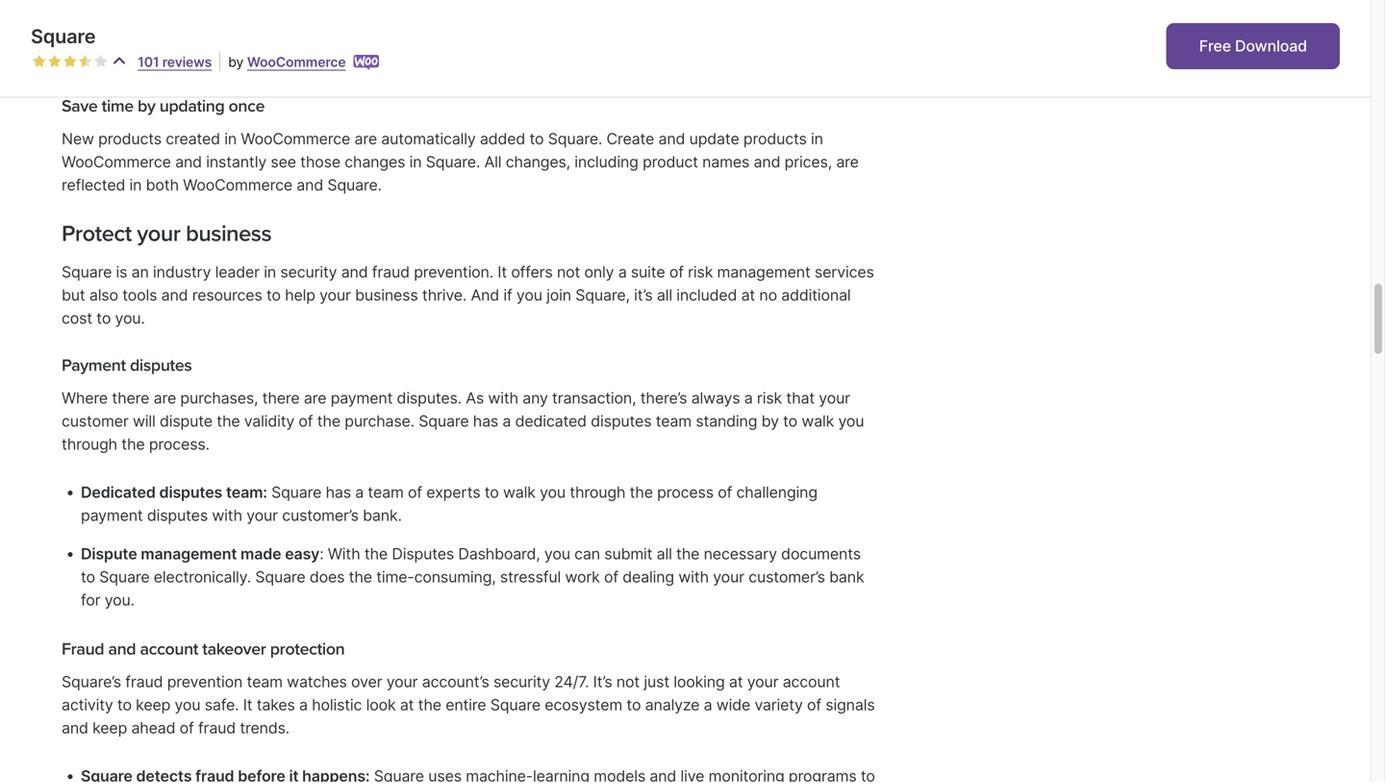 Task type: vqa. For each thing, say whether or not it's contained in the screenshot.
OPEN ACCOUNT MENU Icon at the right top of page
no



Task type: describe. For each thing, give the bounding box(es) containing it.
see
[[271, 152, 296, 171]]

woocommerce down the instantly
[[183, 176, 292, 194]]

updating
[[159, 96, 225, 116]]

your inside : with the disputes dashboard, you can submit all the necessary documents to square electronically. square does the time-consuming, stressful work of dealing with your customer's bank for you.
[[713, 567, 745, 586]]

bank
[[829, 567, 864, 586]]

square,
[[576, 286, 630, 304]]

save time by updating once
[[62, 96, 265, 116]]

you. inside : with the disputes dashboard, you can submit all the necessary documents to square electronically. square does the time-consuming, stressful work of dealing with your customer's bank for you.
[[105, 591, 135, 609]]

purchases,
[[180, 389, 258, 407]]

square down made
[[255, 567, 306, 586]]

looking
[[674, 673, 725, 691]]

time-
[[376, 567, 414, 586]]

dealing
[[623, 567, 674, 586]]

to down also
[[96, 309, 111, 328]]

thrive.
[[422, 286, 467, 304]]

walk inside the where there are purchases, there are payment disputes. as with any transaction, there's always a risk that your customer will dispute the validity of the purchase. square has a dedicated disputes team standing by to walk you through the process.
[[802, 412, 834, 430]]

as
[[466, 389, 484, 407]]

a left dedicated
[[503, 412, 511, 430]]

challenging
[[736, 483, 818, 502]]

square inside square has a team of experts to walk you through the process of challenging payment disputes with your customer's bank.
[[271, 483, 322, 502]]

process.
[[149, 435, 210, 454]]

your up variety
[[747, 673, 779, 691]]

standing
[[696, 412, 757, 430]]

fraud and account takeover protection
[[62, 639, 345, 659]]

all inside : with the disputes dashboard, you can submit all the necessary documents to square electronically. square does the time-consuming, stressful work of dealing with your customer's bank for you.
[[657, 544, 672, 563]]

the down will
[[121, 435, 145, 454]]

save
[[62, 96, 98, 116]]

trends.
[[240, 719, 290, 738]]

: with the disputes dashboard, you can submit all the necessary documents to square electronically. square does the time-consuming, stressful work of dealing with your customer's bank for you.
[[81, 544, 864, 609]]

of inside square is an industry leader in security and fraud prevention. it offers not only a suite of risk management services but also tools and resources to help your business thrive. and if you join square, it's all included at no additional cost to you.
[[669, 263, 684, 281]]

the left purchase.
[[317, 412, 341, 430]]

payment disputes
[[62, 355, 192, 376]]

and inside square's fraud prevention team watches over your account's security 24/7. it's not just looking at your account activity to keep you safe. it takes a holistic look at the entire square ecosystem to analyze a wide variety of signals and keep ahead of fraud trends.
[[62, 719, 88, 738]]

it inside square is an industry leader in security and fraud prevention. it offers not only a suite of risk management services but also tools and resources to help your business thrive. and if you join square, it's all included at no additional cost to you.
[[498, 263, 507, 281]]

product
[[643, 152, 698, 171]]

no
[[759, 286, 777, 304]]

rate product 3 stars image
[[63, 55, 77, 68]]

resources
[[192, 286, 262, 304]]

:
[[320, 544, 324, 563]]

transaction,
[[552, 389, 636, 407]]

payment inside square has a team of experts to walk you through the process of challenging payment disputes with your customer's bank.
[[81, 506, 143, 525]]

in up prices,
[[811, 129, 823, 148]]

you inside square has a team of experts to walk you through the process of challenging payment disputes with your customer's bank.
[[540, 483, 566, 502]]

square's fraud prevention team watches over your account's security 24/7. it's not just looking at your account activity to keep you safe. it takes a holistic look at the entire square ecosystem to analyze a wide variety of signals and keep ahead of fraud trends.
[[62, 673, 875, 738]]

the up 'time-'
[[364, 544, 388, 563]]

dispute
[[81, 544, 137, 563]]

a up standing
[[744, 389, 753, 407]]

wide
[[717, 696, 751, 714]]

woocommerce up see
[[241, 129, 350, 148]]

your up the "an"
[[137, 220, 180, 247]]

team for account's
[[247, 673, 283, 691]]

cost
[[62, 309, 92, 328]]

help
[[285, 286, 315, 304]]

1 vertical spatial management
[[141, 544, 237, 563]]

business inside square is an industry leader in security and fraud prevention. it offers not only a suite of risk management services but also tools and resources to help your business thrive. and if you join square, it's all included at no additional cost to you.
[[355, 286, 418, 304]]

new
[[62, 129, 94, 148]]

prevention
[[167, 673, 243, 691]]

are right 'purchases,' in the left of the page
[[304, 389, 326, 407]]

free download
[[1199, 37, 1307, 55]]

but
[[62, 286, 85, 304]]

1 vertical spatial square.
[[426, 152, 480, 171]]

the down with
[[349, 567, 372, 586]]

electronically.
[[154, 567, 251, 586]]

signals
[[826, 696, 875, 714]]

also
[[89, 286, 118, 304]]

0 vertical spatial business
[[186, 220, 271, 247]]

developed by woocommerce image
[[354, 55, 380, 70]]

activity
[[62, 696, 113, 714]]

automatically
[[381, 129, 476, 148]]

dedicated
[[515, 412, 587, 430]]

risk inside the where there are purchases, there are payment disputes. as with any transaction, there's always a risk that your customer will dispute the validity of the purchase. square has a dedicated disputes team standing by to walk you through the process.
[[757, 389, 782, 407]]

easy
[[285, 544, 320, 563]]

in up the instantly
[[224, 129, 237, 148]]

added
[[480, 129, 525, 148]]

where
[[62, 389, 108, 407]]

to left help
[[266, 286, 281, 304]]

team inside the where there are purchases, there are payment disputes. as with any transaction, there's always a risk that your customer will dispute the validity of the purchase. square has a dedicated disputes team standing by to walk you through the process.
[[656, 412, 692, 430]]

changes,
[[506, 152, 570, 171]]

1 vertical spatial at
[[729, 673, 743, 691]]

consuming,
[[414, 567, 496, 586]]

does
[[310, 567, 345, 586]]

rate product 2 stars image
[[48, 55, 62, 68]]

holistic
[[312, 696, 362, 714]]

are right prices,
[[836, 152, 859, 171]]

woocommerce link
[[247, 54, 346, 70]]

reflected
[[62, 176, 125, 194]]

customer's inside square has a team of experts to walk you through the process of challenging payment disputes with your customer's bank.
[[282, 506, 359, 525]]

offers
[[511, 263, 553, 281]]

prevention.
[[414, 263, 494, 281]]

team for walk
[[368, 483, 404, 502]]

disputes down process.
[[159, 483, 222, 502]]

0 vertical spatial by
[[228, 54, 243, 70]]

dispute management made easy
[[81, 544, 320, 563]]

any
[[523, 389, 548, 407]]

has inside square has a team of experts to walk you through the process of challenging payment disputes with your customer's bank.
[[326, 483, 351, 502]]

there's
[[640, 389, 687, 407]]

is
[[116, 263, 127, 281]]

services
[[815, 263, 874, 281]]

where there are purchases, there are payment disputes. as with any transaction, there's always a risk that your customer will dispute the validity of the purchase. square has a dedicated disputes team standing by to walk you through the process.
[[62, 389, 864, 454]]

has inside the where there are purchases, there are payment disputes. as with any transaction, there's always a risk that your customer will dispute the validity of the purchase. square has a dedicated disputes team standing by to walk you through the process.
[[473, 412, 498, 430]]

not inside square is an industry leader in security and fraud prevention. it offers not only a suite of risk management services but also tools and resources to help your business thrive. and if you join square, it's all included at no additional cost to you.
[[557, 263, 580, 281]]

0 horizontal spatial keep
[[92, 719, 127, 738]]

0 horizontal spatial by
[[138, 96, 155, 116]]

both
[[146, 176, 179, 194]]

just
[[644, 673, 670, 691]]

instantly
[[206, 152, 267, 171]]

2 vertical spatial square.
[[328, 176, 382, 194]]

safe.
[[205, 696, 239, 714]]

account's
[[422, 673, 489, 691]]

the down 'purchases,' in the left of the page
[[217, 412, 240, 430]]

industry
[[153, 263, 211, 281]]

you inside square's fraud prevention team watches over your account's security 24/7. it's not just looking at your account activity to keep you safe. it takes a holistic look at the entire square ecosystem to analyze a wide variety of signals and keep ahead of fraud trends.
[[175, 696, 201, 714]]

of right ahead
[[180, 719, 194, 738]]

are up will
[[154, 389, 176, 407]]

customer's inside : with the disputes dashboard, you can submit all the necessary documents to square electronically. square does the time-consuming, stressful work of dealing with your customer's bank for you.
[[749, 567, 825, 586]]

experts
[[426, 483, 480, 502]]

in down the automatically
[[409, 152, 422, 171]]

suite
[[631, 263, 665, 281]]

leader
[[215, 263, 260, 281]]

process
[[657, 483, 714, 502]]

woocommerce up 'once'
[[247, 54, 346, 70]]

disputes.
[[397, 389, 462, 407]]

created
[[166, 129, 220, 148]]

can
[[574, 544, 600, 563]]

0 horizontal spatial account
[[140, 639, 198, 659]]

and
[[471, 286, 499, 304]]

101 reviews
[[138, 54, 212, 70]]

customer
[[62, 412, 129, 430]]

variety
[[755, 696, 803, 714]]

1 there from the left
[[112, 389, 149, 407]]

additional
[[781, 286, 851, 304]]

account inside square's fraud prevention team watches over your account's security 24/7. it's not just looking at your account activity to keep you safe. it takes a holistic look at the entire square ecosystem to analyze a wide variety of signals and keep ahead of fraud trends.
[[783, 673, 840, 691]]

free
[[1199, 37, 1231, 55]]

1 horizontal spatial fraud
[[198, 719, 236, 738]]

a down looking
[[704, 696, 712, 714]]

to inside new products created in woocommerce are automatically added to square. create and update products in woocommerce and instantly see those changes in square. all changes, including product names and prices, are reflected in both woocommerce and square.
[[530, 129, 544, 148]]

101 reviews link
[[138, 54, 212, 70]]

to inside square has a team of experts to walk you through the process of challenging payment disputes with your customer's bank.
[[485, 483, 499, 502]]

it inside square's fraud prevention team watches over your account's security 24/7. it's not just looking at your account activity to keep you safe. it takes a holistic look at the entire square ecosystem to analyze a wide variety of signals and keep ahead of fraud trends.
[[243, 696, 252, 714]]

disputes inside the where there are purchases, there are payment disputes. as with any transaction, there's always a risk that your customer will dispute the validity of the purchase. square has a dedicated disputes team standing by to walk you through the process.
[[591, 412, 652, 430]]

in left "both"
[[129, 176, 142, 194]]

with inside the where there are purchases, there are payment disputes. as with any transaction, there's always a risk that your customer will dispute the validity of the purchase. square has a dedicated disputes team standing by to walk you through the process.
[[488, 389, 519, 407]]

disputes up will
[[130, 355, 192, 376]]



Task type: locate. For each thing, give the bounding box(es) containing it.
1 horizontal spatial not
[[617, 673, 640, 691]]

team up takes
[[247, 673, 283, 691]]

rate product 5 stars image
[[94, 55, 108, 68]]

keep up ahead
[[136, 696, 170, 714]]

join
[[547, 286, 571, 304]]

square up 'but' at the left top of page
[[62, 263, 112, 281]]

has down as on the left
[[473, 412, 498, 430]]

for
[[81, 591, 100, 609]]

payment inside the where there are purchases, there are payment disputes. as with any transaction, there's always a risk that your customer will dispute the validity of the purchase. square has a dedicated disputes team standing by to walk you through the process.
[[331, 389, 393, 407]]

dedicated
[[81, 483, 156, 502]]

stressful
[[500, 567, 561, 586]]

create
[[607, 129, 654, 148]]

risk up included
[[688, 263, 713, 281]]

to up ahead
[[117, 696, 132, 714]]

it's
[[593, 673, 612, 691]]

square has a team of experts to walk you through the process of challenging payment disputes with your customer's bank.
[[81, 483, 818, 525]]

0 horizontal spatial it
[[243, 696, 252, 714]]

through inside square has a team of experts to walk you through the process of challenging payment disputes with your customer's bank.
[[570, 483, 626, 502]]

by up 'once'
[[228, 54, 243, 70]]

of right variety
[[807, 696, 822, 714]]

2 there from the left
[[262, 389, 300, 407]]

by right time
[[138, 96, 155, 116]]

dispute
[[160, 412, 213, 430]]

1 vertical spatial with
[[212, 506, 242, 525]]

fraud left prevention.
[[372, 263, 410, 281]]

at up wide
[[729, 673, 743, 691]]

through inside the where there are purchases, there are payment disputes. as with any transaction, there's always a risk that your customer will dispute the validity of the purchase. square has a dedicated disputes team standing by to walk you through the process.
[[62, 435, 117, 454]]

of right validity
[[299, 412, 313, 430]]

there up will
[[112, 389, 149, 407]]

to left analyze
[[627, 696, 641, 714]]

0 vertical spatial management
[[717, 263, 811, 281]]

entire
[[446, 696, 486, 714]]

1 vertical spatial through
[[570, 483, 626, 502]]

with right as on the left
[[488, 389, 519, 407]]

at right the look
[[400, 696, 414, 714]]

you. right for
[[105, 591, 135, 609]]

2 horizontal spatial team
[[656, 412, 692, 430]]

1 horizontal spatial payment
[[331, 389, 393, 407]]

team:
[[226, 483, 267, 502]]

to
[[530, 129, 544, 148], [266, 286, 281, 304], [96, 309, 111, 328], [783, 412, 798, 430], [485, 483, 499, 502], [81, 567, 95, 586], [117, 696, 132, 714], [627, 696, 641, 714]]

your down team:
[[246, 506, 278, 525]]

it up the if
[[498, 263, 507, 281]]

by right standing
[[762, 412, 779, 430]]

free download link
[[1167, 23, 1340, 69]]

1 vertical spatial fraud
[[125, 673, 163, 691]]

your down necessary
[[713, 567, 745, 586]]

square right team:
[[271, 483, 322, 502]]

a down watches
[[299, 696, 308, 714]]

0 horizontal spatial team
[[247, 673, 283, 691]]

0 vertical spatial all
[[657, 286, 672, 304]]

fraud down safe.
[[198, 719, 236, 738]]

by
[[228, 54, 243, 70], [138, 96, 155, 116], [762, 412, 779, 430]]

1 horizontal spatial keep
[[136, 696, 170, 714]]

has
[[473, 412, 498, 430], [326, 483, 351, 502]]

management up electronically.
[[141, 544, 237, 563]]

documents
[[781, 544, 861, 563]]

will
[[133, 412, 156, 430]]

1 horizontal spatial with
[[488, 389, 519, 407]]

payment up purchase.
[[331, 389, 393, 407]]

management inside square is an industry leader in security and fraud prevention. it offers not only a suite of risk management services but also tools and resources to help your business thrive. and if you join square, it's all included at no additional cost to you.
[[717, 263, 811, 281]]

0 vertical spatial at
[[741, 286, 755, 304]]

0 horizontal spatial square.
[[328, 176, 382, 194]]

1 vertical spatial has
[[326, 483, 351, 502]]

walk up dashboard,
[[503, 483, 536, 502]]

1 horizontal spatial risk
[[757, 389, 782, 407]]

included
[[677, 286, 737, 304]]

2 vertical spatial with
[[679, 567, 709, 586]]

with
[[488, 389, 519, 407], [212, 506, 242, 525], [679, 567, 709, 586]]

square right entire in the bottom left of the page
[[490, 696, 541, 714]]

not right it's
[[617, 673, 640, 691]]

to inside : with the disputes dashboard, you can submit all the necessary documents to square electronically. square does the time-consuming, stressful work of dealing with your customer's bank for you.
[[81, 567, 95, 586]]

0 horizontal spatial walk
[[503, 483, 536, 502]]

1 vertical spatial it
[[243, 696, 252, 714]]

of right suite
[[669, 263, 684, 281]]

changes
[[345, 152, 405, 171]]

square down disputes.
[[419, 412, 469, 430]]

tools
[[122, 286, 157, 304]]

0 vertical spatial square.
[[548, 129, 602, 148]]

1 vertical spatial you.
[[105, 591, 135, 609]]

you inside : with the disputes dashboard, you can submit all the necessary documents to square electronically. square does the time-consuming, stressful work of dealing with your customer's bank for you.
[[544, 544, 570, 563]]

through down "customer"
[[62, 435, 117, 454]]

0 horizontal spatial risk
[[688, 263, 713, 281]]

1 vertical spatial keep
[[92, 719, 127, 738]]

products up prices,
[[744, 129, 807, 148]]

necessary
[[704, 544, 777, 563]]

walk inside square has a team of experts to walk you through the process of challenging payment disputes with your customer's bank.
[[503, 483, 536, 502]]

all inside square is an industry leader in security and fraud prevention. it offers not only a suite of risk management services but also tools and resources to help your business thrive. and if you join square, it's all included at no additional cost to you.
[[657, 286, 672, 304]]

1 vertical spatial all
[[657, 544, 672, 563]]

all right it's
[[657, 286, 672, 304]]

there
[[112, 389, 149, 407], [262, 389, 300, 407]]

account up variety
[[783, 673, 840, 691]]

2 products from the left
[[744, 129, 807, 148]]

2 all from the top
[[657, 544, 672, 563]]

security inside square is an industry leader in security and fraud prevention. it offers not only a suite of risk management services but also tools and resources to help your business thrive. and if you join square, it's all included at no additional cost to you.
[[280, 263, 337, 281]]

square is an industry leader in security and fraud prevention. it offers not only a suite of risk management services but also tools and resources to help your business thrive. and if you join square, it's all included at no additional cost to you.
[[62, 263, 874, 328]]

customer's
[[282, 506, 359, 525], [749, 567, 825, 586]]

by woocommerce
[[228, 54, 346, 70]]

0 vertical spatial team
[[656, 412, 692, 430]]

disputes
[[392, 544, 454, 563]]

1 vertical spatial account
[[783, 673, 840, 691]]

0 horizontal spatial customer's
[[282, 506, 359, 525]]

0 vertical spatial with
[[488, 389, 519, 407]]

2 horizontal spatial fraud
[[372, 263, 410, 281]]

you. down tools
[[115, 309, 145, 328]]

risk left that
[[757, 389, 782, 407]]

risk inside square is an industry leader in security and fraud prevention. it offers not only a suite of risk management services but also tools and resources to help your business thrive. and if you join square, it's all included at no additional cost to you.
[[688, 263, 713, 281]]

1 vertical spatial not
[[617, 673, 640, 691]]

disputes down dedicated disputes team:
[[147, 506, 208, 525]]

risk
[[688, 263, 713, 281], [757, 389, 782, 407]]

your up the look
[[387, 673, 418, 691]]

square inside square is an industry leader in security and fraud prevention. it offers not only a suite of risk management services but also tools and resources to help your business thrive. and if you join square, it's all included at no additional cost to you.
[[62, 263, 112, 281]]

once
[[229, 96, 265, 116]]

with down team:
[[212, 506, 242, 525]]

square down the dispute at the left
[[99, 567, 150, 586]]

0 vertical spatial payment
[[331, 389, 393, 407]]

0 vertical spatial security
[[280, 263, 337, 281]]

0 horizontal spatial with
[[212, 506, 242, 525]]

1 horizontal spatial it
[[498, 263, 507, 281]]

woocommerce
[[247, 54, 346, 70], [241, 129, 350, 148], [62, 152, 171, 171], [183, 176, 292, 194]]

2 vertical spatial by
[[762, 412, 779, 430]]

with inside : with the disputes dashboard, you can submit all the necessary documents to square electronically. square does the time-consuming, stressful work of dealing with your customer's bank for you.
[[679, 567, 709, 586]]

0 horizontal spatial business
[[186, 220, 271, 247]]

0 horizontal spatial fraud
[[125, 673, 163, 691]]

team
[[656, 412, 692, 430], [368, 483, 404, 502], [247, 673, 283, 691]]

square inside square's fraud prevention team watches over your account's security 24/7. it's not just looking at your account activity to keep you safe. it takes a holistic look at the entire square ecosystem to analyze a wide variety of signals and keep ahead of fraud trends.
[[490, 696, 541, 714]]

walk down that
[[802, 412, 834, 430]]

work
[[565, 567, 600, 586]]

customer's up :
[[282, 506, 359, 525]]

0 horizontal spatial has
[[326, 483, 351, 502]]

disputes down the transaction,
[[591, 412, 652, 430]]

your inside square is an industry leader in security and fraud prevention. it offers not only a suite of risk management services but also tools and resources to help your business thrive. and if you join square, it's all included at no additional cost to you.
[[320, 286, 351, 304]]

payment
[[62, 355, 126, 376]]

0 horizontal spatial management
[[141, 544, 237, 563]]

square up rate product 3 stars image
[[31, 25, 96, 48]]

with inside square has a team of experts to walk you through the process of challenging payment disputes with your customer's bank.
[[212, 506, 242, 525]]

1 vertical spatial security
[[493, 673, 550, 691]]

2 horizontal spatial by
[[762, 412, 779, 430]]

business
[[186, 220, 271, 247], [355, 286, 418, 304]]

protect
[[62, 220, 132, 247]]

1 vertical spatial business
[[355, 286, 418, 304]]

2 horizontal spatial square.
[[548, 129, 602, 148]]

to inside the where there are purchases, there are payment disputes. as with any transaction, there's always a risk that your customer will dispute the validity of the purchase. square has a dedicated disputes team standing by to walk you through the process.
[[783, 412, 798, 430]]

those
[[300, 152, 341, 171]]

0 vertical spatial has
[[473, 412, 498, 430]]

fraud inside square is an industry leader in security and fraud prevention. it offers not only a suite of risk management services but also tools and resources to help your business thrive. and if you join square, it's all included at no additional cost to you.
[[372, 263, 410, 281]]

a inside square has a team of experts to walk you through the process of challenging payment disputes with your customer's bank.
[[355, 483, 364, 502]]

watches
[[287, 673, 347, 691]]

the
[[217, 412, 240, 430], [317, 412, 341, 430], [121, 435, 145, 454], [630, 483, 653, 502], [364, 544, 388, 563], [676, 544, 700, 563], [349, 567, 372, 586], [418, 696, 441, 714]]

to up for
[[81, 567, 95, 586]]

0 horizontal spatial there
[[112, 389, 149, 407]]

in right leader
[[264, 263, 276, 281]]

1 vertical spatial payment
[[81, 506, 143, 525]]

of down submit
[[604, 567, 619, 586]]

security
[[280, 263, 337, 281], [493, 673, 550, 691]]

the left process
[[630, 483, 653, 502]]

team up 'bank.'
[[368, 483, 404, 502]]

keep down activity
[[92, 719, 127, 738]]

1 horizontal spatial there
[[262, 389, 300, 407]]

disputes inside square has a team of experts to walk you through the process of challenging payment disputes with your customer's bank.
[[147, 506, 208, 525]]

by inside the where there are purchases, there are payment disputes. as with any transaction, there's always a risk that your customer will dispute the validity of the purchase. square has a dedicated disputes team standing by to walk you through the process.
[[762, 412, 779, 430]]

1 products from the left
[[98, 129, 162, 148]]

you inside the where there are purchases, there are payment disputes. as with any transaction, there's always a risk that your customer will dispute the validity of the purchase. square has a dedicated disputes team standing by to walk you through the process.
[[838, 412, 864, 430]]

in
[[224, 129, 237, 148], [811, 129, 823, 148], [409, 152, 422, 171], [129, 176, 142, 194], [264, 263, 276, 281]]

rate product 4 stars image
[[79, 55, 92, 68]]

payment
[[331, 389, 393, 407], [81, 506, 143, 525]]

1 horizontal spatial has
[[473, 412, 498, 430]]

0 vertical spatial walk
[[802, 412, 834, 430]]

account up prevention at the bottom left of page
[[140, 639, 198, 659]]

payment down the "dedicated"
[[81, 506, 143, 525]]

2 horizontal spatial with
[[679, 567, 709, 586]]

0 vertical spatial risk
[[688, 263, 713, 281]]

0 horizontal spatial not
[[557, 263, 580, 281]]

has up with
[[326, 483, 351, 502]]

in inside square is an industry leader in security and fraud prevention. it offers not only a suite of risk management services but also tools and resources to help your business thrive. and if you join square, it's all included at no additional cost to you.
[[264, 263, 276, 281]]

0 vertical spatial account
[[140, 639, 198, 659]]

of right process
[[718, 483, 732, 502]]

1 all from the top
[[657, 286, 672, 304]]

1 vertical spatial team
[[368, 483, 404, 502]]

time
[[102, 96, 134, 116]]

team inside square's fraud prevention team watches over your account's security 24/7. it's not just looking at your account activity to keep you safe. it takes a holistic look at the entire square ecosystem to analyze a wide variety of signals and keep ahead of fraud trends.
[[247, 673, 283, 691]]

1 horizontal spatial customer's
[[749, 567, 825, 586]]

0 vertical spatial it
[[498, 263, 507, 281]]

all up dealing
[[657, 544, 672, 563]]

if
[[504, 286, 512, 304]]

your inside square has a team of experts to walk you through the process of challenging payment disputes with your customer's bank.
[[246, 506, 278, 525]]

1 vertical spatial risk
[[757, 389, 782, 407]]

including
[[575, 152, 639, 171]]

products
[[98, 129, 162, 148], [744, 129, 807, 148]]

team inside square has a team of experts to walk you through the process of challenging payment disputes with your customer's bank.
[[368, 483, 404, 502]]

of inside the where there are purchases, there are payment disputes. as with any transaction, there's always a risk that your customer will dispute the validity of the purchase. square has a dedicated disputes team standing by to walk you through the process.
[[299, 412, 313, 430]]

your right help
[[320, 286, 351, 304]]

you inside square is an industry leader in security and fraud prevention. it offers not only a suite of risk management services but also tools and resources to help your business thrive. and if you join square, it's all included at no additional cost to you.
[[517, 286, 542, 304]]

square. up including at the top of page
[[548, 129, 602, 148]]

square's
[[62, 673, 121, 691]]

validity
[[244, 412, 294, 430]]

security up help
[[280, 263, 337, 281]]

are up changes
[[354, 129, 377, 148]]

rate product 1 star image
[[33, 55, 46, 68]]

purchase.
[[345, 412, 415, 430]]

all
[[484, 152, 502, 171]]

2 vertical spatial fraud
[[198, 719, 236, 738]]

1 horizontal spatial account
[[783, 673, 840, 691]]

square.
[[548, 129, 602, 148], [426, 152, 480, 171], [328, 176, 382, 194]]

ahead
[[131, 719, 175, 738]]

square. down the automatically
[[426, 152, 480, 171]]

security left 24/7.
[[493, 673, 550, 691]]

and
[[659, 129, 685, 148], [175, 152, 202, 171], [754, 152, 781, 171], [297, 176, 323, 194], [341, 263, 368, 281], [161, 286, 188, 304], [108, 639, 136, 659], [62, 719, 88, 738]]

the down account's
[[418, 696, 441, 714]]

101
[[138, 54, 159, 70]]

at left no
[[741, 286, 755, 304]]

of left experts
[[408, 483, 422, 502]]

0 vertical spatial customer's
[[282, 506, 359, 525]]

customer's down the documents
[[749, 567, 825, 586]]

1 horizontal spatial business
[[355, 286, 418, 304]]

made
[[241, 544, 281, 563]]

reviews
[[162, 54, 212, 70]]

2 vertical spatial team
[[247, 673, 283, 691]]

1 horizontal spatial walk
[[802, 412, 834, 430]]

square inside the where there are purchases, there are payment disputes. as with any transaction, there's always a risk that your customer will dispute the validity of the purchase. square has a dedicated disputes team standing by to walk you through the process.
[[419, 412, 469, 430]]

names
[[702, 152, 750, 171]]

your
[[137, 220, 180, 247], [320, 286, 351, 304], [819, 389, 850, 407], [246, 506, 278, 525], [713, 567, 745, 586], [387, 673, 418, 691], [747, 673, 779, 691]]

0 horizontal spatial products
[[98, 129, 162, 148]]

keep
[[136, 696, 170, 714], [92, 719, 127, 738]]

fraud up ahead
[[125, 673, 163, 691]]

walk
[[802, 412, 834, 430], [503, 483, 536, 502]]

protect your business
[[62, 220, 271, 247]]

0 horizontal spatial through
[[62, 435, 117, 454]]

management up no
[[717, 263, 811, 281]]

square. down changes
[[328, 176, 382, 194]]

through
[[62, 435, 117, 454], [570, 483, 626, 502]]

1 horizontal spatial security
[[493, 673, 550, 691]]

a inside square is an industry leader in security and fraud prevention. it offers not only a suite of risk management services but also tools and resources to help your business thrive. and if you join square, it's all included at no additional cost to you.
[[618, 263, 627, 281]]

1 horizontal spatial team
[[368, 483, 404, 502]]

0 vertical spatial keep
[[136, 696, 170, 714]]

the inside square's fraud prevention team watches over your account's security 24/7. it's not just looking at your account activity to keep you safe. it takes a holistic look at the entire square ecosystem to analyze a wide variety of signals and keep ahead of fraud trends.
[[418, 696, 441, 714]]

1 vertical spatial by
[[138, 96, 155, 116]]

1 horizontal spatial products
[[744, 129, 807, 148]]

1 vertical spatial customer's
[[749, 567, 825, 586]]

the inside square has a team of experts to walk you through the process of challenging payment disputes with your customer's bank.
[[630, 483, 653, 502]]

to right experts
[[485, 483, 499, 502]]

you
[[517, 286, 542, 304], [838, 412, 864, 430], [540, 483, 566, 502], [544, 544, 570, 563], [175, 696, 201, 714]]

your right that
[[819, 389, 850, 407]]

1 vertical spatial walk
[[503, 483, 536, 502]]

1 horizontal spatial by
[[228, 54, 243, 70]]

a right only
[[618, 263, 627, 281]]

to up changes,
[[530, 129, 544, 148]]

2 vertical spatial at
[[400, 696, 414, 714]]

update
[[689, 129, 739, 148]]

not inside square's fraud prevention team watches over your account's security 24/7. it's not just looking at your account activity to keep you safe. it takes a holistic look at the entire square ecosystem to analyze a wide variety of signals and keep ahead of fraud trends.
[[617, 673, 640, 691]]

disputes
[[130, 355, 192, 376], [591, 412, 652, 430], [159, 483, 222, 502], [147, 506, 208, 525]]

fraud
[[62, 639, 104, 659]]

download
[[1235, 37, 1307, 55]]

your inside the where there are purchases, there are payment disputes. as with any transaction, there's always a risk that your customer will dispute the validity of the purchase. square has a dedicated disputes team standing by to walk you through the process.
[[819, 389, 850, 407]]

1 horizontal spatial square.
[[426, 152, 480, 171]]

woocommerce up reflected
[[62, 152, 171, 171]]

the left necessary
[[676, 544, 700, 563]]

it right safe.
[[243, 696, 252, 714]]

0 vertical spatial you.
[[115, 309, 145, 328]]

0 horizontal spatial security
[[280, 263, 337, 281]]

submit
[[604, 544, 653, 563]]

ecosystem
[[545, 696, 623, 714]]

at inside square is an industry leader in security and fraud prevention. it offers not only a suite of risk management services but also tools and resources to help your business thrive. and if you join square, it's all included at no additional cost to you.
[[741, 286, 755, 304]]

of inside : with the disputes dashboard, you can submit all the necessary documents to square electronically. square does the time-consuming, stressful work of dealing with your customer's bank for you.
[[604, 567, 619, 586]]

0 vertical spatial through
[[62, 435, 117, 454]]

protection
[[270, 639, 345, 659]]

team down "there's"
[[656, 412, 692, 430]]

0 horizontal spatial payment
[[81, 506, 143, 525]]

look
[[366, 696, 396, 714]]

only
[[584, 263, 614, 281]]

0 vertical spatial fraud
[[372, 263, 410, 281]]

security inside square's fraud prevention team watches over your account's security 24/7. it's not just looking at your account activity to keep you safe. it takes a holistic look at the entire square ecosystem to analyze a wide variety of signals and keep ahead of fraud trends.
[[493, 673, 550, 691]]

1 horizontal spatial through
[[570, 483, 626, 502]]

you. inside square is an industry leader in security and fraud prevention. it offers not only a suite of risk management services but also tools and resources to help your business thrive. and if you join square, it's all included at no additional cost to you.
[[115, 309, 145, 328]]

1 horizontal spatial management
[[717, 263, 811, 281]]

0 vertical spatial not
[[557, 263, 580, 281]]



